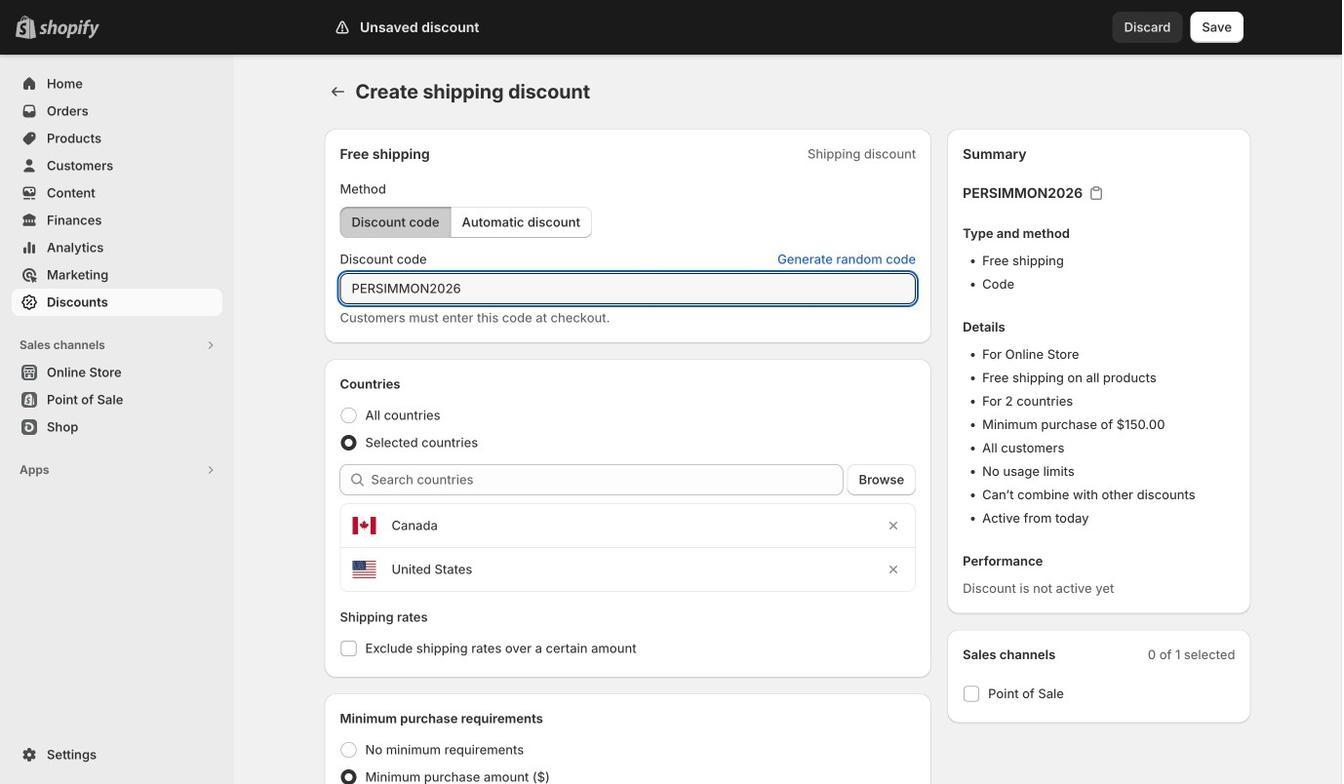 Task type: describe. For each thing, give the bounding box(es) containing it.
shopify image
[[39, 19, 100, 39]]

Search countries text field
[[371, 464, 844, 496]]



Task type: locate. For each thing, give the bounding box(es) containing it.
None text field
[[340, 273, 916, 304]]



